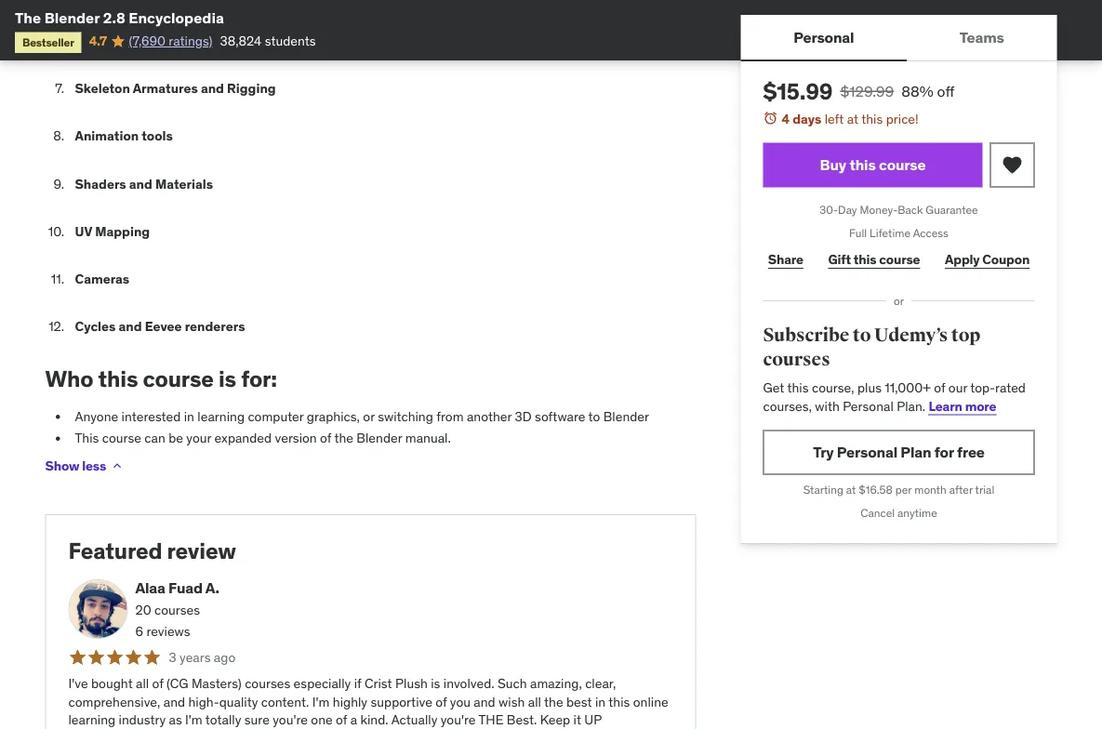 Task type: locate. For each thing, give the bounding box(es) containing it.
0 horizontal spatial courses
[[154, 602, 200, 619]]

kind.
[[360, 712, 389, 729]]

at inside starting at $16.58 per month after trial cancel anytime
[[846, 483, 856, 497]]

blender up the bestseller
[[44, 8, 100, 27]]

bought
[[91, 676, 133, 692]]

crist
[[365, 676, 392, 692]]

0 vertical spatial courses
[[763, 348, 830, 371]]

show less
[[45, 458, 106, 475]]

you're
[[273, 712, 308, 729], [441, 712, 476, 729]]

1 vertical spatial is
[[431, 676, 440, 692]]

is right the plush
[[431, 676, 440, 692]]

course up xsmall image
[[102, 430, 141, 447]]

top-
[[970, 379, 995, 396]]

cancel
[[861, 506, 895, 520]]

in up your
[[184, 408, 194, 425]]

per
[[896, 483, 912, 497]]

at
[[847, 110, 859, 127], [846, 483, 856, 497]]

buy
[[820, 155, 847, 174]]

0 horizontal spatial the
[[334, 430, 353, 447]]

best.
[[507, 712, 537, 729]]

the down graphics,
[[334, 430, 353, 447]]

all right bought
[[136, 676, 149, 692]]

1 vertical spatial in
[[595, 694, 606, 711]]

courses inside alaa fuad a. 20 courses 6 reviews
[[154, 602, 200, 619]]

course inside button
[[879, 155, 926, 174]]

rigging
[[227, 80, 276, 97]]

personal inside 'button'
[[794, 27, 854, 46]]

0 vertical spatial blender
[[44, 8, 100, 27]]

personal up $15.99
[[794, 27, 854, 46]]

to left "udemy's"
[[853, 324, 871, 347]]

1 vertical spatial to
[[588, 408, 600, 425]]

1 horizontal spatial is
[[431, 676, 440, 692]]

you're down you
[[441, 712, 476, 729]]

this down "clear,"
[[609, 694, 630, 711]]

blender right "software"
[[603, 408, 649, 425]]

2 vertical spatial personal
[[837, 443, 898, 462]]

the
[[334, 430, 353, 447], [544, 694, 563, 711]]

up
[[585, 712, 602, 729]]

plan.
[[897, 398, 926, 414]]

apply
[[945, 251, 980, 268]]

and left eevee
[[119, 319, 142, 335]]

at left $16.58
[[846, 483, 856, 497]]

or right graphics,
[[363, 408, 375, 425]]

0 vertical spatial to
[[853, 324, 871, 347]]

0 vertical spatial learning
[[198, 408, 245, 425]]

2 horizontal spatial courses
[[763, 348, 830, 371]]

personal up $16.58
[[837, 443, 898, 462]]

1 horizontal spatial the
[[544, 694, 563, 711]]

gift this course
[[828, 251, 920, 268]]

1 horizontal spatial blender
[[357, 430, 402, 447]]

2.8
[[103, 8, 125, 27]]

0 horizontal spatial you're
[[273, 712, 308, 729]]

i'm up "one"
[[312, 694, 330, 711]]

of inside get this course, plus 11,000+ of our top-rated courses, with personal plan.
[[934, 379, 946, 396]]

show
[[45, 458, 79, 475]]

3 years ago
[[169, 650, 236, 666]]

0 vertical spatial all
[[136, 676, 149, 692]]

less
[[82, 458, 106, 475]]

1 horizontal spatial to
[[853, 324, 871, 347]]

0 horizontal spatial i'm
[[185, 712, 203, 729]]

or
[[894, 294, 904, 308], [363, 408, 375, 425]]

1 vertical spatial all
[[528, 694, 541, 711]]

1 horizontal spatial you're
[[441, 712, 476, 729]]

0 vertical spatial or
[[894, 294, 904, 308]]

personal inside get this course, plus 11,000+ of our top-rated courses, with personal plan.
[[843, 398, 894, 414]]

after
[[950, 483, 973, 497]]

gift this course link
[[823, 241, 925, 278]]

involved.
[[444, 676, 495, 692]]

of left a
[[336, 712, 347, 729]]

3
[[169, 650, 176, 666]]

alarm image
[[763, 111, 778, 126]]

cycles and eevee renderers
[[75, 319, 245, 335]]

this up anyone
[[98, 365, 138, 393]]

course down lifetime at the right top
[[879, 251, 920, 268]]

learning
[[198, 408, 245, 425], [68, 712, 116, 729]]

at right left
[[847, 110, 859, 127]]

free
[[957, 443, 985, 462]]

this inside get this course, plus 11,000+ of our top-rated courses, with personal plan.
[[787, 379, 809, 396]]

1 horizontal spatial learning
[[198, 408, 245, 425]]

anytime
[[898, 506, 937, 520]]

30-
[[820, 203, 838, 217]]

3d
[[515, 408, 532, 425]]

in inside anyone interested in learning computer graphics, or switching from another 3d software to blender this course can be your expanded version of the blender manual.
[[184, 408, 194, 425]]

is left for:
[[219, 365, 236, 393]]

as
[[169, 712, 182, 729]]

0 horizontal spatial is
[[219, 365, 236, 393]]

1 you're from the left
[[273, 712, 308, 729]]

this up the courses,
[[787, 379, 809, 396]]

full
[[849, 226, 867, 240]]

trial
[[975, 483, 995, 497]]

of
[[934, 379, 946, 396], [320, 430, 331, 447], [152, 676, 163, 692], [436, 694, 447, 711], [336, 712, 347, 729]]

try personal plan for free link
[[763, 430, 1035, 475]]

teams button
[[907, 15, 1057, 60]]

38,824
[[220, 32, 262, 49]]

0 horizontal spatial or
[[363, 408, 375, 425]]

this right buy
[[850, 155, 876, 174]]

tab list
[[741, 15, 1057, 61]]

1 vertical spatial personal
[[843, 398, 894, 414]]

to inside anyone interested in learning computer graphics, or switching from another 3d software to blender this course can be your expanded version of the blender manual.
[[588, 408, 600, 425]]

of down graphics,
[[320, 430, 331, 447]]

computer
[[248, 408, 304, 425]]

1 horizontal spatial courses
[[245, 676, 290, 692]]

1 vertical spatial or
[[363, 408, 375, 425]]

years
[[180, 650, 211, 666]]

0 vertical spatial is
[[219, 365, 236, 393]]

you're down content.
[[273, 712, 308, 729]]

blender
[[44, 8, 100, 27], [603, 408, 649, 425], [357, 430, 402, 447]]

ratings)
[[169, 32, 213, 49]]

this right gift
[[854, 251, 877, 268]]

courses up content.
[[245, 676, 290, 692]]

this for buy this course
[[850, 155, 876, 174]]

xsmall image
[[110, 459, 125, 474]]

in down "clear,"
[[595, 694, 606, 711]]

0 horizontal spatial learning
[[68, 712, 116, 729]]

1 vertical spatial at
[[846, 483, 856, 497]]

day
[[838, 203, 857, 217]]

11,000+
[[885, 379, 931, 396]]

version
[[275, 430, 317, 447]]

0 vertical spatial i'm
[[312, 694, 330, 711]]

blender down switching on the bottom of the page
[[357, 430, 402, 447]]

6
[[135, 624, 143, 641]]

guarantee
[[926, 203, 978, 217]]

personal down plus
[[843, 398, 894, 414]]

0 horizontal spatial to
[[588, 408, 600, 425]]

the up keep
[[544, 694, 563, 711]]

subscribe
[[763, 324, 850, 347]]

of left our
[[934, 379, 946, 396]]

all up best. at left
[[528, 694, 541, 711]]

0 horizontal spatial in
[[184, 408, 194, 425]]

if
[[354, 676, 361, 692]]

courses down subscribe
[[763, 348, 830, 371]]

1 vertical spatial learning
[[68, 712, 116, 729]]

0 vertical spatial personal
[[794, 27, 854, 46]]

1 horizontal spatial in
[[595, 694, 606, 711]]

0 horizontal spatial all
[[136, 676, 149, 692]]

courses inside subscribe to udemy's top courses
[[763, 348, 830, 371]]

2 vertical spatial courses
[[245, 676, 290, 692]]

this inside buy this course button
[[850, 155, 876, 174]]

courses for subscribe
[[763, 348, 830, 371]]

lifetime
[[870, 226, 911, 240]]

0 vertical spatial the
[[334, 430, 353, 447]]

to right "software"
[[588, 408, 600, 425]]

students
[[265, 32, 316, 49]]

of inside anyone interested in learning computer graphics, or switching from another 3d software to blender this course can be your expanded version of the blender manual.
[[320, 430, 331, 447]]

learning up expanded
[[198, 408, 245, 425]]

online
[[633, 694, 669, 711]]

this inside gift this course link
[[854, 251, 877, 268]]

1 vertical spatial courses
[[154, 602, 200, 619]]

rated
[[995, 379, 1026, 396]]

1 vertical spatial i'm
[[185, 712, 203, 729]]

course up "interested"
[[143, 365, 214, 393]]

1 vertical spatial blender
[[603, 408, 649, 425]]

keep
[[540, 712, 570, 729]]

0 horizontal spatial blender
[[44, 8, 100, 27]]

i'm
[[312, 694, 330, 711], [185, 712, 203, 729]]

$129.99
[[840, 81, 894, 100]]

manual.
[[405, 430, 451, 447]]

courses down fuad
[[154, 602, 200, 619]]

(7,690 ratings)
[[129, 32, 213, 49]]

courses
[[763, 348, 830, 371], [154, 602, 200, 619], [245, 676, 290, 692]]

course for gift this course
[[879, 251, 920, 268]]

learning down comprehensive,
[[68, 712, 116, 729]]

actually
[[391, 712, 438, 729]]

course inside anyone interested in learning computer graphics, or switching from another 3d software to blender this course can be your expanded version of the blender manual.
[[102, 430, 141, 447]]

1 vertical spatial the
[[544, 694, 563, 711]]

for:
[[241, 365, 277, 393]]

88%
[[902, 81, 934, 100]]

shaders
[[75, 176, 126, 192]]

this for get this course, plus 11,000+ of our top-rated courses, with personal plan.
[[787, 379, 809, 396]]

course up back
[[879, 155, 926, 174]]

review
[[167, 537, 236, 565]]

0 vertical spatial in
[[184, 408, 194, 425]]

i'm right as
[[185, 712, 203, 729]]

this
[[75, 430, 99, 447]]

or up "udemy's"
[[894, 294, 904, 308]]

learn more
[[929, 398, 997, 414]]

gift
[[828, 251, 851, 268]]

quality
[[219, 694, 258, 711]]



Task type: vqa. For each thing, say whether or not it's contained in the screenshot.
(CG on the left of the page
yes



Task type: describe. For each thing, give the bounding box(es) containing it.
industry
[[119, 712, 166, 729]]

this for gift this course
[[854, 251, 877, 268]]

course for buy this course
[[879, 155, 926, 174]]

share
[[768, 251, 804, 268]]

renderers
[[185, 319, 245, 335]]

with
[[815, 398, 840, 414]]

it
[[574, 712, 581, 729]]

show less button
[[45, 448, 125, 485]]

of left (cg
[[152, 676, 163, 692]]

money-
[[860, 203, 898, 217]]

courses inside i've bought all of (cg masters) courses especially if crist plush is involved. such amazing, clear, comprehensive, and high-quality content. i'm highly supportive of you and wish all the best in this online learning industry as i'm totally sure you're one of a kind. actually you're the best. keep it up
[[245, 676, 290, 692]]

1 horizontal spatial or
[[894, 294, 904, 308]]

0 vertical spatial at
[[847, 110, 859, 127]]

and right shaders
[[129, 176, 152, 192]]

you
[[450, 694, 471, 711]]

4 days left at this price!
[[782, 110, 919, 127]]

$15.99
[[763, 77, 833, 105]]

alaa fuad a. 20 courses 6 reviews
[[135, 579, 219, 641]]

sure
[[244, 712, 270, 729]]

starting at $16.58 per month after trial cancel anytime
[[803, 483, 995, 520]]

4
[[782, 110, 790, 127]]

anyone
[[75, 408, 118, 425]]

and up as
[[163, 694, 185, 711]]

buy this course
[[820, 155, 926, 174]]

(cg
[[167, 676, 188, 692]]

a.
[[205, 579, 219, 598]]

personal button
[[741, 15, 907, 60]]

learning inside anyone interested in learning computer graphics, or switching from another 3d software to blender this course can be your expanded version of the blender manual.
[[198, 408, 245, 425]]

i've
[[68, 676, 88, 692]]

animation tools
[[75, 128, 173, 145]]

armatures
[[133, 80, 198, 97]]

encyclopedia
[[129, 8, 224, 27]]

cycles
[[75, 319, 116, 335]]

alaa fuad almosa image
[[68, 580, 128, 639]]

2 you're from the left
[[441, 712, 476, 729]]

course for who this course is for:
[[143, 365, 214, 393]]

especially
[[294, 676, 351, 692]]

this inside i've bought all of (cg masters) courses especially if crist plush is involved. such amazing, clear, comprehensive, and high-quality content. i'm highly supportive of you and wish all the best in this online learning industry as i'm totally sure you're one of a kind. actually you're the best. keep it up
[[609, 694, 630, 711]]

wishlist image
[[1001, 154, 1024, 176]]

interested
[[122, 408, 181, 425]]

buy this course button
[[763, 143, 983, 188]]

udemy's
[[874, 324, 948, 347]]

learning inside i've bought all of (cg masters) courses especially if crist plush is involved. such amazing, clear, comprehensive, and high-quality content. i'm highly supportive of you and wish all the best in this online learning industry as i'm totally sure you're one of a kind. actually you're the best. keep it up
[[68, 712, 116, 729]]

comprehensive,
[[68, 694, 160, 711]]

software
[[535, 408, 586, 425]]

and left "rigging"
[[201, 80, 224, 97]]

the inside anyone interested in learning computer graphics, or switching from another 3d software to blender this course can be your expanded version of the blender manual.
[[334, 430, 353, 447]]

the inside i've bought all of (cg masters) courses especially if crist plush is involved. such amazing, clear, comprehensive, and high-quality content. i'm highly supportive of you and wish all the best in this online learning industry as i'm totally sure you're one of a kind. actually you're the best. keep it up
[[544, 694, 563, 711]]

1 horizontal spatial all
[[528, 694, 541, 711]]

featured review
[[68, 537, 236, 565]]

expanded
[[215, 430, 272, 447]]

more
[[965, 398, 997, 414]]

$15.99 $129.99 88% off
[[763, 77, 955, 105]]

this down $129.99
[[862, 110, 883, 127]]

amazing,
[[530, 676, 582, 692]]

of left you
[[436, 694, 447, 711]]

courses for alaa
[[154, 602, 200, 619]]

such
[[498, 676, 527, 692]]

left
[[825, 110, 844, 127]]

apply coupon
[[945, 251, 1030, 268]]

mapping
[[95, 223, 150, 240]]

who
[[45, 365, 93, 393]]

2 horizontal spatial blender
[[603, 408, 649, 425]]

eevee
[[145, 319, 182, 335]]

coupon
[[983, 251, 1030, 268]]

20
[[135, 602, 151, 619]]

to inside subscribe to udemy's top courses
[[853, 324, 871, 347]]

get
[[763, 379, 785, 396]]

this for who this course is for:
[[98, 365, 138, 393]]

apply coupon button
[[940, 241, 1035, 278]]

tools
[[142, 128, 173, 145]]

4.7
[[89, 32, 107, 49]]

month
[[915, 483, 947, 497]]

who this course is for:
[[45, 365, 277, 393]]

starting
[[803, 483, 844, 497]]

alaa
[[135, 579, 165, 598]]

cameras
[[75, 271, 129, 288]]

(7,690
[[129, 32, 166, 49]]

or inside anyone interested in learning computer graphics, or switching from another 3d software to blender this course can be your expanded version of the blender manual.
[[363, 408, 375, 425]]

share button
[[763, 241, 809, 278]]

fuad
[[168, 579, 203, 598]]

animation
[[75, 128, 139, 145]]

uv
[[75, 223, 92, 240]]

i've bought all of (cg masters) courses especially if crist plush is involved. such amazing, clear, comprehensive, and high-quality content. i'm highly supportive of you and wish all the best in this online learning industry as i'm totally sure you're one of a kind. actually you're the best. keep it up
[[68, 676, 669, 729]]

the
[[479, 712, 504, 729]]

access
[[913, 226, 949, 240]]

course,
[[812, 379, 854, 396]]

1 horizontal spatial i'm
[[312, 694, 330, 711]]

is inside i've bought all of (cg masters) courses especially if crist plush is involved. such amazing, clear, comprehensive, and high-quality content. i'm highly supportive of you and wish all the best in this online learning industry as i'm totally sure you're one of a kind. actually you're the best. keep it up
[[431, 676, 440, 692]]

off
[[937, 81, 955, 100]]

be
[[169, 430, 183, 447]]

featured
[[68, 537, 162, 565]]

the
[[15, 8, 41, 27]]

for
[[935, 443, 954, 462]]

content.
[[261, 694, 309, 711]]

courses,
[[763, 398, 812, 414]]

and up the
[[474, 694, 496, 711]]

our
[[949, 379, 968, 396]]

skeleton armatures and rigging
[[75, 80, 276, 97]]

2 vertical spatial blender
[[357, 430, 402, 447]]

$16.58
[[859, 483, 893, 497]]

can
[[145, 430, 165, 447]]

shaders and materials
[[75, 176, 213, 192]]

tab list containing personal
[[741, 15, 1057, 61]]

in inside i've bought all of (cg masters) courses especially if crist plush is involved. such amazing, clear, comprehensive, and high-quality content. i'm highly supportive of you and wish all the best in this online learning industry as i'm totally sure you're one of a kind. actually you're the best. keep it up
[[595, 694, 606, 711]]

teams
[[960, 27, 1004, 46]]



